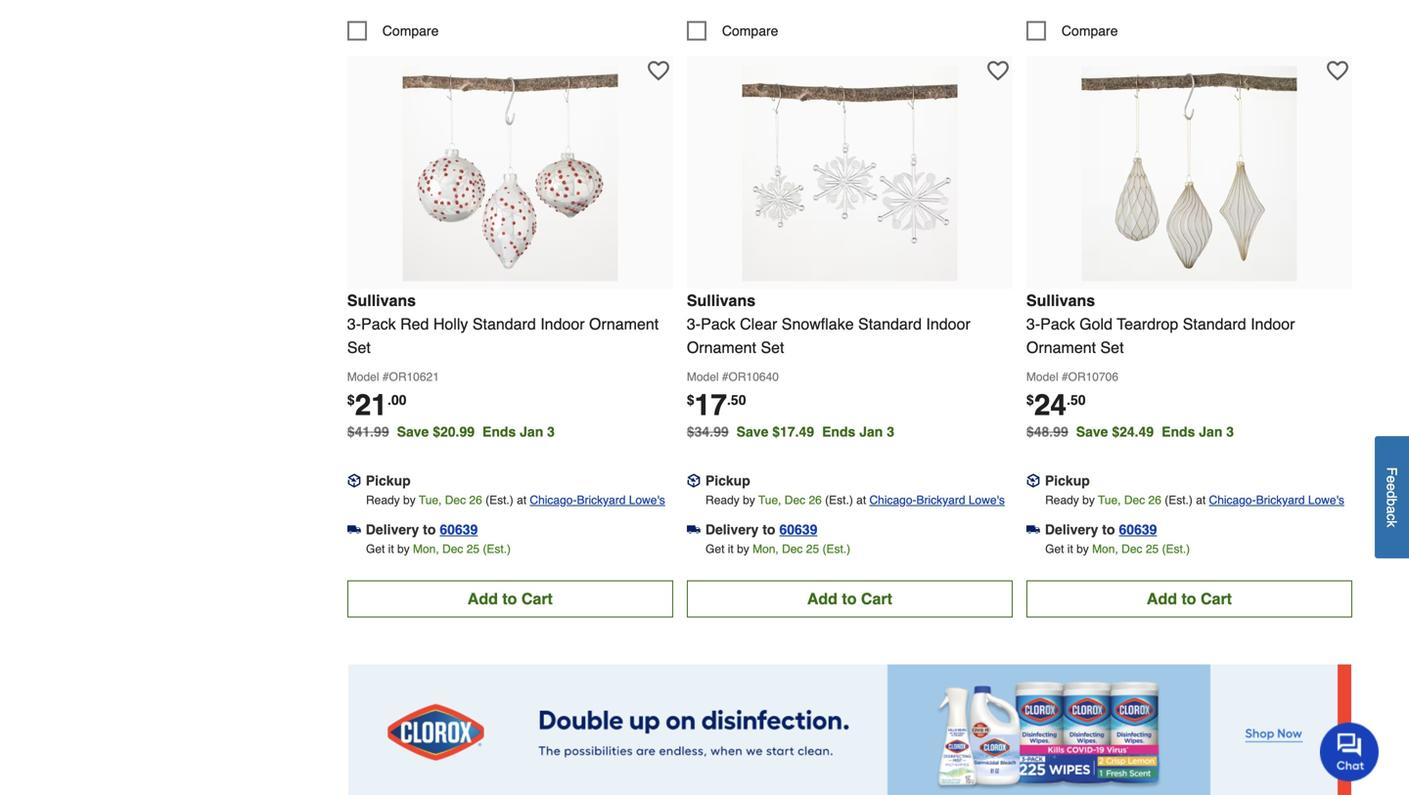Task type: describe. For each thing, give the bounding box(es) containing it.
was price $41.99 element
[[347, 419, 397, 440]]

sullivans 3-pack clear snowflake standard indoor ornament set
[[687, 292, 971, 357]]

ends for 17
[[822, 424, 856, 440]]

standard for holly
[[473, 315, 536, 333]]

standard for teardrop
[[1183, 315, 1247, 333]]

.50 for 24
[[1067, 392, 1086, 408]]

save for 24
[[1076, 424, 1108, 440]]

# for sullivans 3-pack red holly standard indoor ornament set
[[383, 370, 389, 384]]

it for 3rd the 60639 button from the right's truck filled icon
[[388, 543, 394, 556]]

truck filled image for second the 60639 button from right
[[687, 523, 701, 537]]

ornament for 3-pack red holly standard indoor ornament set
[[589, 315, 659, 333]]

or10706
[[1068, 370, 1119, 384]]

truck filled image for 3rd the 60639 button from the right
[[347, 523, 361, 537]]

advertisement region
[[348, 665, 1352, 796]]

.50 for 17
[[727, 392, 746, 408]]

1 add to cart button from the left
[[347, 581, 673, 618]]

$48.99 save $24.49 ends jan 3
[[1027, 424, 1234, 440]]

add for 3rd "add to cart" button from the left
[[1147, 590, 1178, 608]]

jan for 17
[[860, 424, 883, 440]]

tue, for 3rd the 60639 button from the right
[[419, 494, 442, 507]]

ends for 24
[[1162, 424, 1195, 440]]

chicago- for third the 60639 button from left
[[1209, 494, 1256, 507]]

delivery for truck filled image
[[1045, 522, 1099, 538]]

pickup for pickup image for truck filled icon corresponding to second the 60639 button from right
[[706, 473, 751, 489]]

2 60639 button from the left
[[780, 520, 818, 540]]

26 for second the 60639 button from right
[[809, 494, 822, 507]]

60639 for third the 60639 button from left
[[1119, 522, 1157, 538]]

or10640
[[729, 370, 779, 384]]

chicago-brickyard lowe's button for third the 60639 button from left
[[1209, 491, 1345, 510]]

2 e from the top
[[1385, 483, 1400, 491]]

save for 21
[[397, 424, 429, 440]]

sullivans for red
[[347, 292, 416, 310]]

model # or10640
[[687, 370, 779, 384]]

cart for 2nd "add to cart" button from the left
[[861, 590, 893, 608]]

delivery to 60639 for second the 60639 button from right
[[706, 522, 818, 538]]

1 e from the top
[[1385, 476, 1400, 483]]

$41.99 save $20.99 ends jan 3
[[347, 424, 555, 440]]

3 add to cart button from the left
[[1027, 581, 1353, 618]]

ornament for 3-pack clear snowflake standard indoor ornament set
[[687, 339, 757, 357]]

at for second the 60639 button from right
[[857, 494, 866, 507]]

d
[[1385, 491, 1400, 499]]

60639 for 3rd the 60639 button from the right
[[440, 522, 478, 538]]

chicago-brickyard lowe's button for second the 60639 button from right
[[870, 491, 1005, 510]]

get it by mon, dec 25 (est.) for 3rd the 60639 button from the right
[[366, 543, 511, 556]]

gold
[[1080, 315, 1113, 333]]

ends jan 3 element for 24
[[1162, 424, 1242, 440]]

pickup image for truck filled icon corresponding to second the 60639 button from right
[[687, 474, 701, 488]]

add for 2nd "add to cart" button from the left
[[807, 590, 838, 608]]

truck filled image
[[1027, 523, 1040, 537]]

set for gold
[[1101, 339, 1124, 357]]

indoor for 3-pack clear snowflake standard indoor ornament set
[[926, 315, 971, 333]]

f e e d b a c k button
[[1375, 436, 1409, 559]]

$17.49
[[773, 424, 814, 440]]

heart outline image
[[648, 60, 669, 82]]

chicago-brickyard lowe's button for 3rd the 60639 button from the right
[[530, 491, 665, 510]]

jan for 24
[[1199, 424, 1223, 440]]

pickup for pickup image related to 3rd the 60639 button from the right's truck filled icon
[[366, 473, 411, 489]]

sullivans 3-pack red holly standard indoor ornament set
[[347, 292, 659, 357]]

sullivans for clear
[[687, 292, 756, 310]]

pack for gold
[[1041, 315, 1075, 333]]

actual price $17.50 element
[[687, 389, 746, 422]]

savings save $20.99 element
[[397, 424, 563, 440]]

model for 3-pack gold teardrop standard indoor ornament set
[[1027, 370, 1059, 384]]

1 60639 button from the left
[[440, 520, 478, 540]]

sullivans for gold
[[1027, 292, 1095, 310]]

model for 3-pack clear snowflake standard indoor ornament set
[[687, 370, 719, 384]]

25 for third the 60639 button from left
[[1146, 543, 1159, 556]]

$ 21 .00
[[347, 389, 407, 422]]

ready by tue, dec 26 (est.) at chicago-brickyard lowe's for third the 60639 button from left
[[1045, 494, 1345, 507]]

5014710121 element
[[347, 21, 439, 41]]

ready for 3rd the 60639 button from the right
[[366, 494, 400, 507]]

24
[[1034, 389, 1067, 422]]

clear
[[740, 315, 778, 333]]

sullivans 3-pack gold teardrop standard indoor ornament set image
[[1082, 66, 1297, 281]]

actual price $24.50 element
[[1027, 389, 1086, 422]]

$34.99
[[687, 424, 729, 440]]

or10621
[[389, 370, 439, 384]]

ends jan 3 element for 17
[[822, 424, 902, 440]]

brickyard for 3rd the 60639 button from the right
[[577, 494, 626, 507]]

17
[[695, 389, 727, 422]]

was price $34.99 element
[[687, 419, 737, 440]]

brickyard for second the 60639 button from right
[[917, 494, 966, 507]]

it for truck filled image
[[1068, 543, 1074, 556]]

pack for clear
[[701, 315, 736, 333]]

2 lowe's from the left
[[969, 494, 1005, 507]]

c
[[1385, 514, 1400, 521]]

2 heart outline image from the left
[[1327, 60, 1349, 82]]

set for red
[[347, 339, 371, 357]]

sullivans 3-pack red holly standard indoor ornament set image
[[403, 66, 618, 281]]

5014710193 element
[[1027, 21, 1118, 41]]

f e e d b a c k
[[1385, 467, 1400, 528]]

$34.99 save $17.49 ends jan 3
[[687, 424, 895, 440]]

chat invite button image
[[1320, 722, 1380, 782]]

.00
[[388, 392, 407, 408]]

25 for second the 60639 button from right
[[806, 543, 819, 556]]

21
[[355, 389, 388, 422]]

actual price $21.00 element
[[347, 389, 407, 422]]

holly
[[433, 315, 468, 333]]

sullivans 3-pack clear snowflake standard indoor ornament set image
[[742, 66, 958, 281]]



Task type: vqa. For each thing, say whether or not it's contained in the screenshot.
$119.00 SAVE 16%
no



Task type: locate. For each thing, give the bounding box(es) containing it.
3 pickup image from the left
[[1027, 474, 1040, 488]]

1 horizontal spatial chicago-
[[870, 494, 917, 507]]

3 right $24.49
[[1227, 424, 1234, 440]]

2 horizontal spatial 60639 button
[[1119, 520, 1157, 540]]

cart for 3rd "add to cart" button from the left
[[1201, 590, 1232, 608]]

60639
[[440, 522, 478, 538], [780, 522, 818, 538], [1119, 522, 1157, 538]]

get it by mon, dec 25 (est.)
[[366, 543, 511, 556], [706, 543, 851, 556], [1045, 543, 1190, 556]]

2 chicago- from the left
[[870, 494, 917, 507]]

1 horizontal spatial set
[[761, 339, 784, 357]]

0 horizontal spatial delivery
[[366, 522, 419, 538]]

0 horizontal spatial brickyard
[[577, 494, 626, 507]]

standard inside sullivans 3-pack gold teardrop standard indoor ornament set
[[1183, 315, 1247, 333]]

3 sullivans from the left
[[1027, 292, 1095, 310]]

chicago-
[[530, 494, 577, 507], [870, 494, 917, 507], [1209, 494, 1256, 507]]

1 add from the left
[[468, 590, 498, 608]]

3 add to cart from the left
[[1147, 590, 1232, 608]]

0 horizontal spatial truck filled image
[[347, 523, 361, 537]]

jan for 21
[[520, 424, 543, 440]]

pickup down the $41.99
[[366, 473, 411, 489]]

3 ends from the left
[[1162, 424, 1195, 440]]

(est.)
[[486, 494, 514, 507], [825, 494, 853, 507], [1165, 494, 1193, 507], [483, 543, 511, 556], [823, 543, 851, 556], [1162, 543, 1190, 556]]

2 cart from the left
[[861, 590, 893, 608]]

3 brickyard from the left
[[1256, 494, 1305, 507]]

delivery to 60639
[[366, 522, 478, 538], [706, 522, 818, 538], [1045, 522, 1157, 538]]

3- for 3-pack red holly standard indoor ornament set
[[347, 315, 361, 333]]

heart outline image
[[987, 60, 1009, 82], [1327, 60, 1349, 82]]

add
[[468, 590, 498, 608], [807, 590, 838, 608], [1147, 590, 1178, 608]]

pickup image down the $41.99
[[347, 474, 361, 488]]

to
[[423, 522, 436, 538], [763, 522, 776, 538], [1102, 522, 1115, 538], [502, 590, 517, 608], [842, 590, 857, 608], [1182, 590, 1197, 608]]

2 delivery to 60639 from the left
[[706, 522, 818, 538]]

get for truck filled image
[[1045, 543, 1064, 556]]

1 sullivans from the left
[[347, 292, 416, 310]]

3 25 from the left
[[1146, 543, 1159, 556]]

3- left clear
[[687, 315, 701, 333]]

3 right $17.49
[[887, 424, 895, 440]]

$24.49
[[1112, 424, 1154, 440]]

2 horizontal spatial mon,
[[1092, 543, 1119, 556]]

1 ends from the left
[[483, 424, 516, 440]]

3 compare from the left
[[1062, 23, 1118, 39]]

ornament inside sullivans 3-pack gold teardrop standard indoor ornament set
[[1027, 339, 1096, 357]]

2 horizontal spatial ready by tue, dec 26 (est.) at chicago-brickyard lowe's
[[1045, 494, 1345, 507]]

3 set from the left
[[1101, 339, 1124, 357]]

savings save $17.49 element
[[737, 424, 902, 440]]

1 brickyard from the left
[[577, 494, 626, 507]]

1 horizontal spatial standard
[[858, 315, 922, 333]]

pack inside sullivans 3-pack clear snowflake standard indoor ornament set
[[701, 315, 736, 333]]

#
[[383, 370, 389, 384], [722, 370, 729, 384], [1062, 370, 1068, 384]]

2 horizontal spatial $
[[1027, 392, 1034, 408]]

1 3- from the left
[[347, 315, 361, 333]]

0 horizontal spatial heart outline image
[[987, 60, 1009, 82]]

ends for 21
[[483, 424, 516, 440]]

cart
[[522, 590, 553, 608], [861, 590, 893, 608], [1201, 590, 1232, 608]]

1 horizontal spatial 25
[[806, 543, 819, 556]]

3 lowe's from the left
[[1309, 494, 1345, 507]]

delivery to 60639 for 3rd the 60639 button from the right
[[366, 522, 478, 538]]

1 horizontal spatial ends jan 3 element
[[822, 424, 902, 440]]

2 ready by tue, dec 26 (est.) at chicago-brickyard lowe's from the left
[[706, 494, 1005, 507]]

add to cart button
[[347, 581, 673, 618], [687, 581, 1013, 618], [1027, 581, 1353, 618]]

2 horizontal spatial lowe's
[[1309, 494, 1345, 507]]

1 delivery from the left
[[366, 522, 419, 538]]

b
[[1385, 499, 1400, 506]]

0 horizontal spatial ends
[[483, 424, 516, 440]]

0 horizontal spatial set
[[347, 339, 371, 357]]

2 horizontal spatial add to cart
[[1147, 590, 1232, 608]]

dec
[[445, 494, 466, 507], [785, 494, 806, 507], [1124, 494, 1145, 507], [442, 543, 463, 556], [782, 543, 803, 556], [1122, 543, 1143, 556]]

0 horizontal spatial model
[[347, 370, 379, 384]]

compare inside "5014710121" element
[[383, 23, 439, 39]]

mon,
[[413, 543, 439, 556], [753, 543, 779, 556], [1092, 543, 1119, 556]]

# up actual price $24.50 element
[[1062, 370, 1068, 384]]

model up 24
[[1027, 370, 1059, 384]]

compare for "5014710121" element
[[383, 23, 439, 39]]

3 indoor from the left
[[1251, 315, 1295, 333]]

tue, for third the 60639 button from left
[[1098, 494, 1121, 507]]

# up $ 17 .50
[[722, 370, 729, 384]]

$48.99
[[1027, 424, 1069, 440]]

26 down savings save $17.49 element
[[809, 494, 822, 507]]

.50
[[727, 392, 746, 408], [1067, 392, 1086, 408]]

25
[[467, 543, 480, 556], [806, 543, 819, 556], [1146, 543, 1159, 556]]

2 horizontal spatial 3-
[[1027, 315, 1041, 333]]

compare inside 5014710193 element
[[1062, 23, 1118, 39]]

# up .00
[[383, 370, 389, 384]]

$ for 21
[[347, 392, 355, 408]]

1 3 from the left
[[547, 424, 555, 440]]

1 it from the left
[[388, 543, 394, 556]]

3 standard from the left
[[1183, 315, 1247, 333]]

.50 down model # or10640
[[727, 392, 746, 408]]

2 horizontal spatial add to cart button
[[1027, 581, 1353, 618]]

delivery for truck filled icon corresponding to second the 60639 button from right
[[706, 522, 759, 538]]

model # or10621
[[347, 370, 439, 384]]

2 model from the left
[[687, 370, 719, 384]]

ends right $20.99
[[483, 424, 516, 440]]

sullivans
[[347, 292, 416, 310], [687, 292, 756, 310], [1027, 292, 1095, 310]]

mon, for 3rd the 60639 button from the right
[[413, 543, 439, 556]]

pack
[[361, 315, 396, 333], [701, 315, 736, 333], [1041, 315, 1075, 333]]

1 $ from the left
[[347, 392, 355, 408]]

ornament inside sullivans 3-pack red holly standard indoor ornament set
[[589, 315, 659, 333]]

2 horizontal spatial delivery to 60639
[[1045, 522, 1157, 538]]

1 horizontal spatial chicago-brickyard lowe's button
[[870, 491, 1005, 510]]

$ 17 .50
[[687, 389, 746, 422]]

1 60639 from the left
[[440, 522, 478, 538]]

1 horizontal spatial truck filled image
[[687, 523, 701, 537]]

compare for "5014710237" 'element'
[[722, 23, 779, 39]]

$ for 17
[[687, 392, 695, 408]]

1 horizontal spatial get
[[706, 543, 725, 556]]

2 horizontal spatial it
[[1068, 543, 1074, 556]]

ends right $17.49
[[822, 424, 856, 440]]

set up model # or10621
[[347, 339, 371, 357]]

pack for red
[[361, 315, 396, 333]]

1 cart from the left
[[522, 590, 553, 608]]

2 horizontal spatial get
[[1045, 543, 1064, 556]]

it
[[388, 543, 394, 556], [728, 543, 734, 556], [1068, 543, 1074, 556]]

save
[[397, 424, 429, 440], [737, 424, 769, 440], [1076, 424, 1108, 440]]

2 horizontal spatial save
[[1076, 424, 1108, 440]]

1 horizontal spatial 26
[[809, 494, 822, 507]]

pack left clear
[[701, 315, 736, 333]]

0 horizontal spatial cart
[[522, 590, 553, 608]]

3 add from the left
[[1147, 590, 1178, 608]]

pickup down $34.99
[[706, 473, 751, 489]]

it for truck filled icon corresponding to second the 60639 button from right
[[728, 543, 734, 556]]

e
[[1385, 476, 1400, 483], [1385, 483, 1400, 491]]

1 horizontal spatial it
[[728, 543, 734, 556]]

2 it from the left
[[728, 543, 734, 556]]

2 horizontal spatial jan
[[1199, 424, 1223, 440]]

0 horizontal spatial sullivans
[[347, 292, 416, 310]]

e up b
[[1385, 483, 1400, 491]]

3- inside sullivans 3-pack gold teardrop standard indoor ornament set
[[1027, 315, 1041, 333]]

mon, for second the 60639 button from right
[[753, 543, 779, 556]]

26 down savings save $20.99 'element'
[[469, 494, 482, 507]]

ready by tue, dec 26 (est.) at chicago-brickyard lowe's down savings save $24.49 element
[[1045, 494, 1345, 507]]

.50 down model # or10706
[[1067, 392, 1086, 408]]

1 ends jan 3 element from the left
[[483, 424, 563, 440]]

3
[[547, 424, 555, 440], [887, 424, 895, 440], [1227, 424, 1234, 440]]

2 horizontal spatial delivery
[[1045, 522, 1099, 538]]

ends jan 3 element
[[483, 424, 563, 440], [822, 424, 902, 440], [1162, 424, 1242, 440]]

save down .00
[[397, 424, 429, 440]]

1 save from the left
[[397, 424, 429, 440]]

was price $48.99 element
[[1027, 419, 1076, 440]]

1 horizontal spatial 60639 button
[[780, 520, 818, 540]]

add to cart for 3rd "add to cart" button from the left
[[1147, 590, 1232, 608]]

3- left gold
[[1027, 315, 1041, 333]]

ready for third the 60639 button from left
[[1045, 494, 1079, 507]]

26 for 3rd the 60639 button from the right
[[469, 494, 482, 507]]

$ up was price $41.99 element
[[347, 392, 355, 408]]

2 truck filled image from the left
[[687, 523, 701, 537]]

add to cart for 2nd "add to cart" button from the left
[[807, 590, 893, 608]]

1 horizontal spatial pack
[[701, 315, 736, 333]]

indoor inside sullivans 3-pack red holly standard indoor ornament set
[[541, 315, 585, 333]]

ready down $48.99
[[1045, 494, 1079, 507]]

truck filled image
[[347, 523, 361, 537], [687, 523, 701, 537]]

0 horizontal spatial standard
[[473, 315, 536, 333]]

model for 3-pack red holly standard indoor ornament set
[[347, 370, 379, 384]]

2 set from the left
[[761, 339, 784, 357]]

2 horizontal spatial ornament
[[1027, 339, 1096, 357]]

3 for 17
[[887, 424, 895, 440]]

$20.99
[[433, 424, 475, 440]]

1 horizontal spatial heart outline image
[[1327, 60, 1349, 82]]

3 delivery to 60639 from the left
[[1045, 522, 1157, 538]]

1 at from the left
[[517, 494, 527, 507]]

3 jan from the left
[[1199, 424, 1223, 440]]

ends jan 3 element right $24.49
[[1162, 424, 1242, 440]]

1 compare from the left
[[383, 23, 439, 39]]

1 horizontal spatial delivery
[[706, 522, 759, 538]]

3- for 3-pack gold teardrop standard indoor ornament set
[[1027, 315, 1041, 333]]

2 horizontal spatial brickyard
[[1256, 494, 1305, 507]]

chicago- for 3rd the 60639 button from the right
[[530, 494, 577, 507]]

3- inside sullivans 3-pack red holly standard indoor ornament set
[[347, 315, 361, 333]]

delivery for 3rd the 60639 button from the right's truck filled icon
[[366, 522, 419, 538]]

1 tue, from the left
[[419, 494, 442, 507]]

2 sullivans from the left
[[687, 292, 756, 310]]

$ inside the $ 21 .00
[[347, 392, 355, 408]]

2 3- from the left
[[687, 315, 701, 333]]

indoor for 3-pack red holly standard indoor ornament set
[[541, 315, 585, 333]]

3 # from the left
[[1062, 370, 1068, 384]]

2 horizontal spatial get it by mon, dec 25 (est.)
[[1045, 543, 1190, 556]]

a
[[1385, 506, 1400, 514]]

model
[[347, 370, 379, 384], [687, 370, 719, 384], [1027, 370, 1059, 384]]

2 horizontal spatial chicago-brickyard lowe's button
[[1209, 491, 1345, 510]]

0 horizontal spatial 60639
[[440, 522, 478, 538]]

at
[[517, 494, 527, 507], [857, 494, 866, 507], [1196, 494, 1206, 507]]

2 brickyard from the left
[[917, 494, 966, 507]]

3 get from the left
[[1045, 543, 1064, 556]]

mon, for third the 60639 button from left
[[1092, 543, 1119, 556]]

# for sullivans 3-pack clear snowflake standard indoor ornament set
[[722, 370, 729, 384]]

1 horizontal spatial at
[[857, 494, 866, 507]]

3 tue, from the left
[[1098, 494, 1121, 507]]

teardrop
[[1117, 315, 1179, 333]]

1 horizontal spatial sullivans
[[687, 292, 756, 310]]

5014710237 element
[[687, 21, 779, 41]]

sullivans inside sullivans 3-pack clear snowflake standard indoor ornament set
[[687, 292, 756, 310]]

2 horizontal spatial indoor
[[1251, 315, 1295, 333]]

# for sullivans 3-pack gold teardrop standard indoor ornament set
[[1062, 370, 1068, 384]]

sullivans up red
[[347, 292, 416, 310]]

2 horizontal spatial tue,
[[1098, 494, 1121, 507]]

ready for second the 60639 button from right
[[706, 494, 740, 507]]

1 horizontal spatial ornament
[[687, 339, 757, 357]]

jan right $20.99
[[520, 424, 543, 440]]

0 horizontal spatial it
[[388, 543, 394, 556]]

f
[[1385, 467, 1400, 476]]

1 horizontal spatial delivery to 60639
[[706, 522, 818, 538]]

by
[[403, 494, 416, 507], [743, 494, 755, 507], [1083, 494, 1095, 507], [397, 543, 410, 556], [737, 543, 750, 556], [1077, 543, 1089, 556]]

2 ready from the left
[[706, 494, 740, 507]]

set down clear
[[761, 339, 784, 357]]

2 ends jan 3 element from the left
[[822, 424, 902, 440]]

standard right snowflake on the right top of page
[[858, 315, 922, 333]]

ends
[[483, 424, 516, 440], [822, 424, 856, 440], [1162, 424, 1195, 440]]

standard right holly
[[473, 315, 536, 333]]

2 horizontal spatial 60639
[[1119, 522, 1157, 538]]

2 horizontal spatial pickup
[[1045, 473, 1090, 489]]

tue,
[[419, 494, 442, 507], [759, 494, 782, 507], [1098, 494, 1121, 507]]

3 for 24
[[1227, 424, 1234, 440]]

26
[[469, 494, 482, 507], [809, 494, 822, 507], [1149, 494, 1162, 507]]

0 horizontal spatial get
[[366, 543, 385, 556]]

3 60639 button from the left
[[1119, 520, 1157, 540]]

0 horizontal spatial compare
[[383, 23, 439, 39]]

model # or10706
[[1027, 370, 1119, 384]]

save left $17.49
[[737, 424, 769, 440]]

chicago- for second the 60639 button from right
[[870, 494, 917, 507]]

1 pickup image from the left
[[347, 474, 361, 488]]

1 indoor from the left
[[541, 315, 585, 333]]

set down gold
[[1101, 339, 1124, 357]]

1 model from the left
[[347, 370, 379, 384]]

1 horizontal spatial add to cart
[[807, 590, 893, 608]]

tue, down $34.99 save $17.49 ends jan 3
[[759, 494, 782, 507]]

1 .50 from the left
[[727, 392, 746, 408]]

ornament
[[589, 315, 659, 333], [687, 339, 757, 357], [1027, 339, 1096, 357]]

0 horizontal spatial chicago-brickyard lowe's button
[[530, 491, 665, 510]]

$ up was price $48.99 element
[[1027, 392, 1034, 408]]

1 26 from the left
[[469, 494, 482, 507]]

1 horizontal spatial #
[[722, 370, 729, 384]]

60639 button
[[440, 520, 478, 540], [780, 520, 818, 540], [1119, 520, 1157, 540]]

at for third the 60639 button from left
[[1196, 494, 1206, 507]]

2 horizontal spatial ready
[[1045, 494, 1079, 507]]

indoor inside sullivans 3-pack clear snowflake standard indoor ornament set
[[926, 315, 971, 333]]

3 ready by tue, dec 26 (est.) at chicago-brickyard lowe's from the left
[[1045, 494, 1345, 507]]

ready by tue, dec 26 (est.) at chicago-brickyard lowe's down savings save $17.49 element
[[706, 494, 1005, 507]]

compare for 5014710193 element
[[1062, 23, 1118, 39]]

1 horizontal spatial cart
[[861, 590, 893, 608]]

1 horizontal spatial mon,
[[753, 543, 779, 556]]

ends right $24.49
[[1162, 424, 1195, 440]]

1 ready by tue, dec 26 (est.) at chicago-brickyard lowe's from the left
[[366, 494, 665, 507]]

jan right $24.49
[[1199, 424, 1223, 440]]

2 horizontal spatial 3
[[1227, 424, 1234, 440]]

2 jan from the left
[[860, 424, 883, 440]]

pack inside sullivans 3-pack gold teardrop standard indoor ornament set
[[1041, 315, 1075, 333]]

2 add to cart button from the left
[[687, 581, 1013, 618]]

2 horizontal spatial add
[[1147, 590, 1178, 608]]

2 pickup image from the left
[[687, 474, 701, 488]]

get it by mon, dec 25 (est.) for second the 60639 button from right
[[706, 543, 851, 556]]

3 chicago- from the left
[[1209, 494, 1256, 507]]

1 horizontal spatial ends
[[822, 424, 856, 440]]

2 save from the left
[[737, 424, 769, 440]]

.50 inside $ 24 .50
[[1067, 392, 1086, 408]]

jan
[[520, 424, 543, 440], [860, 424, 883, 440], [1199, 424, 1223, 440]]

1 horizontal spatial compare
[[722, 23, 779, 39]]

0 horizontal spatial ready by tue, dec 26 (est.) at chicago-brickyard lowe's
[[366, 494, 665, 507]]

25 for 3rd the 60639 button from the right
[[467, 543, 480, 556]]

1 horizontal spatial lowe's
[[969, 494, 1005, 507]]

3 3- from the left
[[1027, 315, 1041, 333]]

standard right teardrop at the top of page
[[1183, 315, 1247, 333]]

1 # from the left
[[383, 370, 389, 384]]

compare
[[383, 23, 439, 39], [722, 23, 779, 39], [1062, 23, 1118, 39]]

model up 21
[[347, 370, 379, 384]]

0 horizontal spatial pickup image
[[347, 474, 361, 488]]

set for clear
[[761, 339, 784, 357]]

1 ready from the left
[[366, 494, 400, 507]]

$ inside $ 24 .50
[[1027, 392, 1034, 408]]

$
[[347, 392, 355, 408], [687, 392, 695, 408], [1027, 392, 1034, 408]]

ready
[[366, 494, 400, 507], [706, 494, 740, 507], [1045, 494, 1079, 507]]

1 standard from the left
[[473, 315, 536, 333]]

2 horizontal spatial 25
[[1146, 543, 1159, 556]]

pickup image
[[347, 474, 361, 488], [687, 474, 701, 488], [1027, 474, 1040, 488]]

compare inside "5014710237" 'element'
[[722, 23, 779, 39]]

model up 17
[[687, 370, 719, 384]]

ends jan 3 element right $17.49
[[822, 424, 902, 440]]

2 horizontal spatial ends
[[1162, 424, 1195, 440]]

2 horizontal spatial cart
[[1201, 590, 1232, 608]]

standard
[[473, 315, 536, 333], [858, 315, 922, 333], [1183, 315, 1247, 333]]

jan right $17.49
[[860, 424, 883, 440]]

0 horizontal spatial 26
[[469, 494, 482, 507]]

$ up was price $34.99 element
[[687, 392, 695, 408]]

1 truck filled image from the left
[[347, 523, 361, 537]]

ornament for 3-pack gold teardrop standard indoor ornament set
[[1027, 339, 1096, 357]]

pickup image for truck filled image
[[1027, 474, 1040, 488]]

$ inside $ 17 .50
[[687, 392, 695, 408]]

k
[[1385, 521, 1400, 528]]

1 pickup from the left
[[366, 473, 411, 489]]

2 horizontal spatial set
[[1101, 339, 1124, 357]]

sullivans inside sullivans 3-pack red holly standard indoor ornament set
[[347, 292, 416, 310]]

3- inside sullivans 3-pack clear snowflake standard indoor ornament set
[[687, 315, 701, 333]]

sullivans 3-pack gold teardrop standard indoor ornament set
[[1027, 292, 1295, 357]]

lowe's
[[629, 494, 665, 507], [969, 494, 1005, 507], [1309, 494, 1345, 507]]

0 horizontal spatial chicago-
[[530, 494, 577, 507]]

indoor inside sullivans 3-pack gold teardrop standard indoor ornament set
[[1251, 315, 1295, 333]]

1 set from the left
[[347, 339, 371, 357]]

pickup
[[366, 473, 411, 489], [706, 473, 751, 489], [1045, 473, 1090, 489]]

snowflake
[[782, 315, 854, 333]]

save left $24.49
[[1076, 424, 1108, 440]]

3- left red
[[347, 315, 361, 333]]

add to cart
[[468, 590, 553, 608], [807, 590, 893, 608], [1147, 590, 1232, 608]]

ornament inside sullivans 3-pack clear snowflake standard indoor ornament set
[[687, 339, 757, 357]]

chicago-brickyard lowe's button
[[530, 491, 665, 510], [870, 491, 1005, 510], [1209, 491, 1345, 510]]

0 horizontal spatial 3-
[[347, 315, 361, 333]]

ready by tue, dec 26 (est.) at chicago-brickyard lowe's for 3rd the 60639 button from the right
[[366, 494, 665, 507]]

$ for 24
[[1027, 392, 1034, 408]]

get for 3rd the 60639 button from the right's truck filled icon
[[366, 543, 385, 556]]

1 heart outline image from the left
[[987, 60, 1009, 82]]

2 horizontal spatial #
[[1062, 370, 1068, 384]]

3 ends jan 3 element from the left
[[1162, 424, 1242, 440]]

0 horizontal spatial .50
[[727, 392, 746, 408]]

ends jan 3 element for 21
[[483, 424, 563, 440]]

1 horizontal spatial .50
[[1067, 392, 1086, 408]]

e up d
[[1385, 476, 1400, 483]]

1 horizontal spatial ready
[[706, 494, 740, 507]]

2 .50 from the left
[[1067, 392, 1086, 408]]

0 horizontal spatial get it by mon, dec 25 (est.)
[[366, 543, 511, 556]]

2 25 from the left
[[806, 543, 819, 556]]

sullivans up gold
[[1027, 292, 1095, 310]]

1 add to cart from the left
[[468, 590, 553, 608]]

1 lowe's from the left
[[629, 494, 665, 507]]

pack left red
[[361, 315, 396, 333]]

brickyard
[[577, 494, 626, 507], [917, 494, 966, 507], [1256, 494, 1305, 507]]

0 horizontal spatial ready
[[366, 494, 400, 507]]

at down savings save $17.49 element
[[857, 494, 866, 507]]

save for 17
[[737, 424, 769, 440]]

set inside sullivans 3-pack clear snowflake standard indoor ornament set
[[761, 339, 784, 357]]

pickup down $48.99
[[1045, 473, 1090, 489]]

3 pickup from the left
[[1045, 473, 1090, 489]]

2 get from the left
[[706, 543, 725, 556]]

1 horizontal spatial ready by tue, dec 26 (est.) at chicago-brickyard lowe's
[[706, 494, 1005, 507]]

2 horizontal spatial model
[[1027, 370, 1059, 384]]

1 horizontal spatial get it by mon, dec 25 (est.)
[[706, 543, 851, 556]]

1 horizontal spatial jan
[[860, 424, 883, 440]]

1 horizontal spatial pickup
[[706, 473, 751, 489]]

3 cart from the left
[[1201, 590, 1232, 608]]

pickup image for 3rd the 60639 button from the right's truck filled icon
[[347, 474, 361, 488]]

sullivans up clear
[[687, 292, 756, 310]]

tue, down "$41.99 save $20.99 ends jan 3"
[[419, 494, 442, 507]]

2 26 from the left
[[809, 494, 822, 507]]

pack inside sullivans 3-pack red holly standard indoor ornament set
[[361, 315, 396, 333]]

1 jan from the left
[[520, 424, 543, 440]]

26 for third the 60639 button from left
[[1149, 494, 1162, 507]]

1 horizontal spatial 3-
[[687, 315, 701, 333]]

pack left gold
[[1041, 315, 1075, 333]]

delivery to 60639 for third the 60639 button from left
[[1045, 522, 1157, 538]]

1 delivery to 60639 from the left
[[366, 522, 478, 538]]

1 get it by mon, dec 25 (est.) from the left
[[366, 543, 511, 556]]

pickup image down $34.99
[[687, 474, 701, 488]]

3- for 3-pack clear snowflake standard indoor ornament set
[[687, 315, 701, 333]]

0 horizontal spatial #
[[383, 370, 389, 384]]

savings save $24.49 element
[[1076, 424, 1242, 440]]

$41.99
[[347, 424, 389, 440]]

2 horizontal spatial 26
[[1149, 494, 1162, 507]]

3 3 from the left
[[1227, 424, 1234, 440]]

.50 inside $ 17 .50
[[727, 392, 746, 408]]

3 60639 from the left
[[1119, 522, 1157, 538]]

1 25 from the left
[[467, 543, 480, 556]]

0 horizontal spatial lowe's
[[629, 494, 665, 507]]

ready down the $41.99
[[366, 494, 400, 507]]

26 down savings save $24.49 element
[[1149, 494, 1162, 507]]

1 chicago-brickyard lowe's button from the left
[[530, 491, 665, 510]]

ready by tue, dec 26 (est.) at chicago-brickyard lowe's
[[366, 494, 665, 507], [706, 494, 1005, 507], [1045, 494, 1345, 507]]

get
[[366, 543, 385, 556], [706, 543, 725, 556], [1045, 543, 1064, 556]]

1 horizontal spatial save
[[737, 424, 769, 440]]

pickup for pickup image related to truck filled image
[[1045, 473, 1090, 489]]

0 horizontal spatial add to cart button
[[347, 581, 673, 618]]

brickyard for third the 60639 button from left
[[1256, 494, 1305, 507]]

red
[[400, 315, 429, 333]]

pickup image up truck filled image
[[1027, 474, 1040, 488]]

60639 for second the 60639 button from right
[[780, 522, 818, 538]]

2 chicago-brickyard lowe's button from the left
[[870, 491, 1005, 510]]

set inside sullivans 3-pack red holly standard indoor ornament set
[[347, 339, 371, 357]]

standard inside sullivans 3-pack clear snowflake standard indoor ornament set
[[858, 315, 922, 333]]

$ 24 .50
[[1027, 389, 1086, 422]]

cart for first "add to cart" button from the left
[[522, 590, 553, 608]]

indoor for 3-pack gold teardrop standard indoor ornament set
[[1251, 315, 1295, 333]]

2 indoor from the left
[[926, 315, 971, 333]]

indoor
[[541, 315, 585, 333], [926, 315, 971, 333], [1251, 315, 1295, 333]]

3 right $20.99
[[547, 424, 555, 440]]

standard for snowflake
[[858, 315, 922, 333]]

2 3 from the left
[[887, 424, 895, 440]]

tue, down $48.99 save $24.49 ends jan 3
[[1098, 494, 1121, 507]]

3 it from the left
[[1068, 543, 1074, 556]]

at down savings save $20.99 'element'
[[517, 494, 527, 507]]

2 ends from the left
[[822, 424, 856, 440]]

1 horizontal spatial add to cart button
[[687, 581, 1013, 618]]

set
[[347, 339, 371, 357], [761, 339, 784, 357], [1101, 339, 1124, 357]]

ends jan 3 element right $20.99
[[483, 424, 563, 440]]

delivery
[[366, 522, 419, 538], [706, 522, 759, 538], [1045, 522, 1099, 538]]

1 pack from the left
[[361, 315, 396, 333]]

standard inside sullivans 3-pack red holly standard indoor ornament set
[[473, 315, 536, 333]]

ready by tue, dec 26 (est.) at chicago-brickyard lowe's for second the 60639 button from right
[[706, 494, 1005, 507]]

sullivans inside sullivans 3-pack gold teardrop standard indoor ornament set
[[1027, 292, 1095, 310]]

at for 3rd the 60639 button from the right
[[517, 494, 527, 507]]

0 horizontal spatial at
[[517, 494, 527, 507]]

get it by mon, dec 25 (est.) for third the 60639 button from left
[[1045, 543, 1190, 556]]

2 pickup from the left
[[706, 473, 751, 489]]

get for truck filled icon corresponding to second the 60639 button from right
[[706, 543, 725, 556]]

tue, for second the 60639 button from right
[[759, 494, 782, 507]]

3-
[[347, 315, 361, 333], [687, 315, 701, 333], [1027, 315, 1041, 333]]

ready down $34.99
[[706, 494, 740, 507]]

add for first "add to cart" button from the left
[[468, 590, 498, 608]]

set inside sullivans 3-pack gold teardrop standard indoor ornament set
[[1101, 339, 1124, 357]]

at down savings save $24.49 element
[[1196, 494, 1206, 507]]

1 horizontal spatial pickup image
[[687, 474, 701, 488]]

ready by tue, dec 26 (est.) at chicago-brickyard lowe's down savings save $20.99 'element'
[[366, 494, 665, 507]]

3 save from the left
[[1076, 424, 1108, 440]]

0 horizontal spatial 3
[[547, 424, 555, 440]]

3 for 21
[[547, 424, 555, 440]]

1 horizontal spatial indoor
[[926, 315, 971, 333]]

2 add from the left
[[807, 590, 838, 608]]

1 horizontal spatial 3
[[887, 424, 895, 440]]

2 horizontal spatial compare
[[1062, 23, 1118, 39]]

2 mon, from the left
[[753, 543, 779, 556]]

0 horizontal spatial 60639 button
[[440, 520, 478, 540]]

2 horizontal spatial at
[[1196, 494, 1206, 507]]

3 chicago-brickyard lowe's button from the left
[[1209, 491, 1345, 510]]



